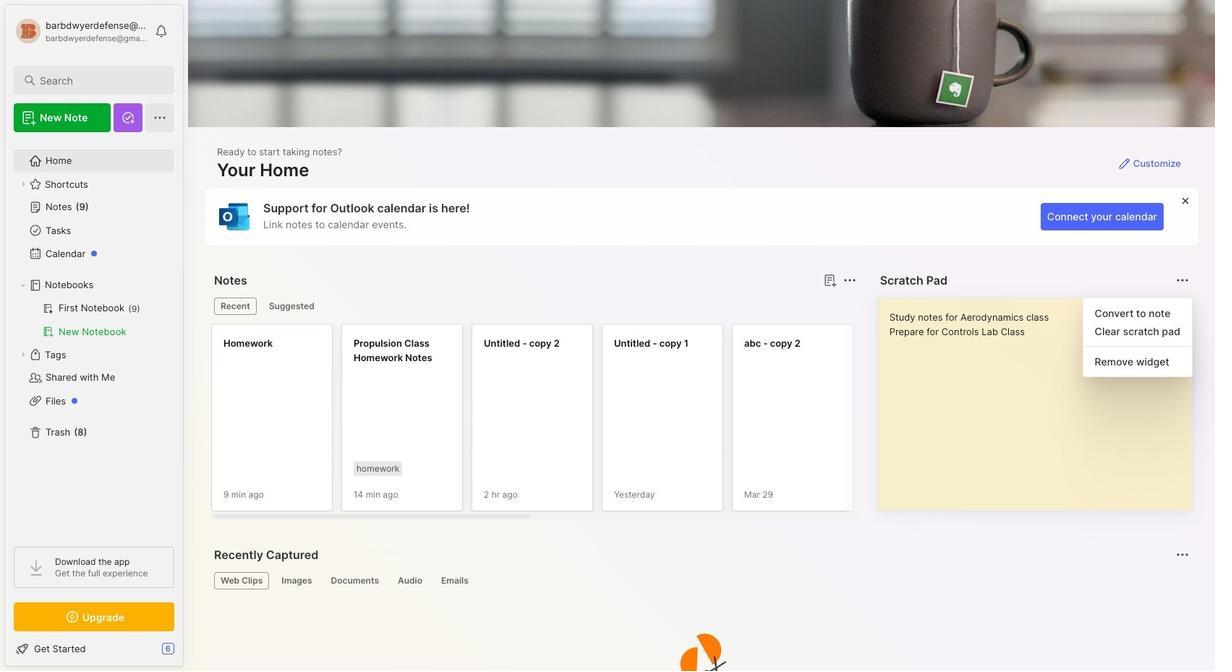 Task type: describe. For each thing, give the bounding box(es) containing it.
none search field inside "main" element
[[40, 72, 161, 89]]

expand notebooks image
[[19, 281, 27, 290]]

Start writing… text field
[[889, 299, 1191, 500]]

1 more actions image from the left
[[841, 272, 858, 289]]



Task type: locate. For each thing, give the bounding box(es) containing it.
tree
[[5, 141, 183, 534]]

tab
[[214, 298, 257, 315], [262, 298, 321, 315], [214, 573, 269, 590], [275, 573, 319, 590], [324, 573, 385, 590], [391, 573, 429, 590], [435, 573, 475, 590]]

row group
[[211, 324, 1215, 521]]

dropdown list menu
[[1083, 304, 1192, 371]]

tab list
[[214, 298, 854, 315], [214, 573, 1187, 590]]

group
[[14, 297, 174, 344]]

tree inside "main" element
[[5, 141, 183, 534]]

group inside tree
[[14, 297, 174, 344]]

0 vertical spatial tab list
[[214, 298, 854, 315]]

1 vertical spatial tab list
[[214, 573, 1187, 590]]

main element
[[0, 0, 188, 672]]

expand tags image
[[19, 351, 27, 359]]

1 horizontal spatial more actions image
[[1174, 272, 1191, 289]]

Account field
[[14, 17, 148, 46]]

More actions field
[[839, 270, 860, 291], [1172, 270, 1193, 291], [1172, 545, 1193, 566]]

more actions image
[[841, 272, 858, 289], [1174, 272, 1191, 289]]

more actions image
[[1174, 547, 1191, 564]]

0 horizontal spatial more actions image
[[841, 272, 858, 289]]

1 tab list from the top
[[214, 298, 854, 315]]

None search field
[[40, 72, 161, 89]]

Search text field
[[40, 74, 161, 88]]

2 tab list from the top
[[214, 573, 1187, 590]]

2 more actions image from the left
[[1174, 272, 1191, 289]]



Task type: vqa. For each thing, say whether or not it's contained in the screenshot.
View options Field
no



